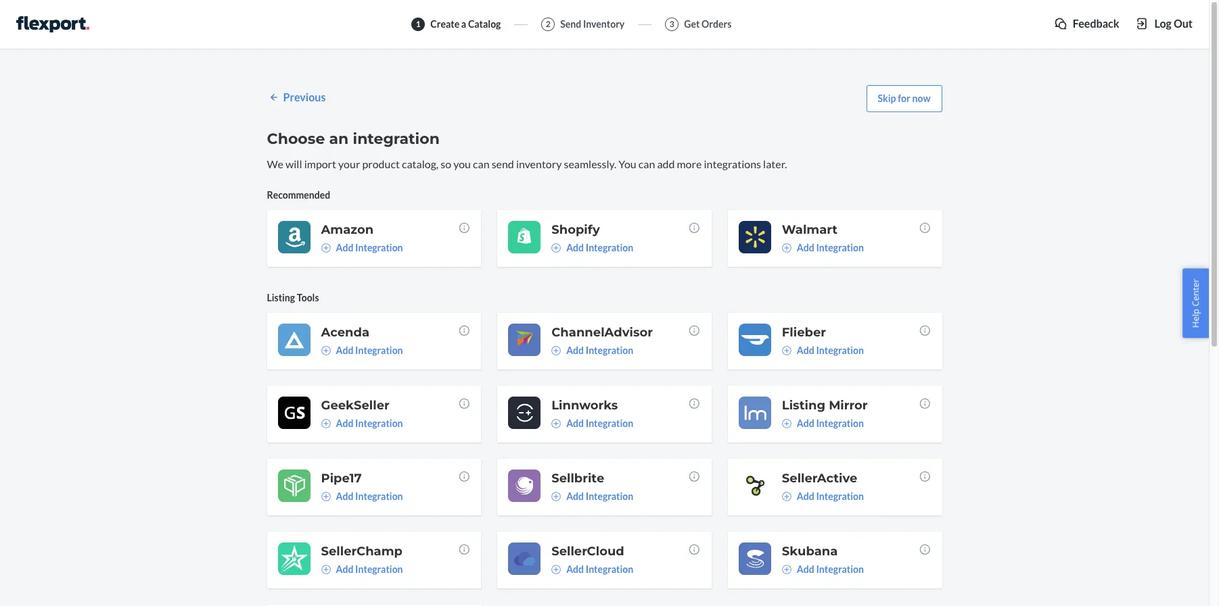 Task type: describe. For each thing, give the bounding box(es) containing it.
send
[[560, 18, 581, 30]]

selleractive
[[782, 471, 857, 486]]

integration for sellercloud
[[586, 564, 633, 576]]

send inventory
[[560, 18, 625, 30]]

add integration link for walmart
[[782, 241, 864, 255]]

add integration for channeladvisor
[[566, 345, 633, 356]]

acenda
[[321, 325, 369, 340]]

product
[[362, 158, 400, 170]]

choose an integration
[[267, 130, 440, 148]]

plus circle image for flieber
[[782, 346, 791, 356]]

skip for now link
[[866, 85, 942, 112]]

add integration for sellbrite
[[566, 491, 633, 503]]

plus circle image for channeladvisor
[[551, 346, 561, 356]]

integration for sellerchamp
[[355, 564, 403, 576]]

add for sellercloud
[[566, 564, 584, 576]]

skip for now
[[878, 93, 931, 104]]

tools
[[297, 292, 319, 304]]

add integration for sellerchamp
[[336, 564, 403, 576]]

integration for selleractive
[[816, 491, 864, 503]]

add for pipe17
[[336, 491, 353, 503]]

add for shopify
[[566, 242, 584, 254]]

plus circle image for pipe17
[[321, 492, 330, 502]]

add integration link for flieber
[[782, 344, 864, 358]]

add integration link for listing mirror
[[782, 417, 864, 431]]

add for linnworks
[[566, 418, 584, 429]]

plus circle image for linnworks
[[551, 419, 561, 429]]

add integration for listing mirror
[[797, 418, 864, 429]]

create a catalog
[[430, 18, 501, 30]]

add for sellerchamp
[[336, 564, 353, 576]]

plus circle image for skubana
[[782, 565, 791, 575]]

inventory
[[583, 18, 625, 30]]

integration for channeladvisor
[[586, 345, 633, 356]]

get orders
[[684, 18, 731, 30]]

pipe17
[[321, 471, 362, 486]]

integration for acenda
[[355, 345, 403, 356]]

add for amazon
[[336, 242, 353, 254]]

add integration link for sellercloud
[[551, 563, 633, 577]]

add integration for shopify
[[566, 242, 633, 254]]

will
[[286, 158, 302, 170]]

add integration link for linnworks
[[551, 417, 633, 431]]

inventory
[[516, 158, 562, 170]]

add for selleractive
[[797, 491, 814, 503]]

previous
[[283, 91, 326, 103]]

integration for geekseller
[[355, 418, 403, 429]]

plus circle image for acenda
[[321, 346, 330, 356]]

integration for listing mirror
[[816, 418, 864, 429]]

a
[[461, 18, 466, 30]]

2
[[546, 19, 551, 29]]

skip for now button
[[866, 85, 942, 112]]

listing mirror
[[782, 398, 868, 413]]

add integration link for sellerchamp
[[321, 563, 403, 577]]

mirror
[[829, 398, 868, 413]]

skubana
[[782, 544, 838, 559]]

integration
[[353, 130, 440, 148]]

integration for amazon
[[355, 242, 403, 254]]

listing for listing tools
[[267, 292, 295, 304]]

sellercloud
[[551, 544, 624, 559]]

log
[[1154, 17, 1172, 30]]

import
[[304, 158, 336, 170]]

plus circle image for amazon
[[321, 243, 330, 253]]

seamlessly.
[[564, 158, 616, 170]]

create
[[430, 18, 459, 30]]

catalog,
[[402, 158, 439, 170]]

log out
[[1154, 17, 1193, 30]]

recommended
[[267, 189, 330, 201]]

channeladvisor
[[551, 325, 653, 340]]

your
[[338, 158, 360, 170]]

choose
[[267, 130, 325, 148]]

integrations
[[704, 158, 761, 170]]

we
[[267, 158, 283, 170]]

integration for walmart
[[816, 242, 864, 254]]

orders
[[702, 18, 731, 30]]

later.
[[763, 158, 787, 170]]

add for acenda
[[336, 345, 353, 356]]

add integration for linnworks
[[566, 418, 633, 429]]

you
[[453, 158, 471, 170]]

send
[[492, 158, 514, 170]]

we will import your product catalog, so you can send inventory seamlessly. you can add more integrations later.
[[267, 158, 787, 170]]

sellbrite
[[551, 471, 604, 486]]

add integration link for amazon
[[321, 241, 403, 255]]

log out button
[[1136, 16, 1193, 32]]

amazon
[[321, 222, 374, 237]]

add integration link for sellbrite
[[551, 490, 633, 504]]



Task type: vqa. For each thing, say whether or not it's contained in the screenshot.
middle Fast
no



Task type: locate. For each thing, give the bounding box(es) containing it.
1 horizontal spatial can
[[638, 158, 655, 170]]

add integration for walmart
[[797, 242, 864, 254]]

add integration down walmart
[[797, 242, 864, 254]]

add down listing mirror
[[797, 418, 814, 429]]

listing left tools
[[267, 292, 295, 304]]

get
[[684, 18, 700, 30]]

0 horizontal spatial can
[[473, 158, 490, 170]]

add integration link down listing mirror
[[782, 417, 864, 431]]

integration down geekseller
[[355, 418, 403, 429]]

plus circle image for walmart
[[782, 243, 791, 253]]

integration down the amazon
[[355, 242, 403, 254]]

add integration link down walmart
[[782, 241, 864, 255]]

add integration for selleractive
[[797, 491, 864, 503]]

1 can from the left
[[473, 158, 490, 170]]

integration down flieber
[[816, 345, 864, 356]]

add integration down acenda
[[336, 345, 403, 356]]

add integration
[[336, 242, 403, 254], [566, 242, 633, 254], [797, 242, 864, 254], [336, 345, 403, 356], [566, 345, 633, 356], [797, 345, 864, 356], [336, 418, 403, 429], [566, 418, 633, 429], [797, 418, 864, 429], [336, 491, 403, 503], [566, 491, 633, 503], [797, 491, 864, 503], [336, 564, 403, 576], [566, 564, 633, 576], [797, 564, 864, 576]]

integration down 'shopify'
[[586, 242, 633, 254]]

add integration down 'shopify'
[[566, 242, 633, 254]]

plus circle image for geekseller
[[321, 419, 330, 429]]

integration down 'mirror'
[[816, 418, 864, 429]]

add integration down skubana
[[797, 564, 864, 576]]

add down acenda
[[336, 345, 353, 356]]

add integration for flieber
[[797, 345, 864, 356]]

add integration for pipe17
[[336, 491, 403, 503]]

integration down acenda
[[355, 345, 403, 356]]

listing for listing mirror
[[782, 398, 825, 413]]

plus circle image down channeladvisor
[[551, 346, 561, 356]]

plus circle image down pipe17
[[321, 492, 330, 502]]

add integration for amazon
[[336, 242, 403, 254]]

add integration down channeladvisor
[[566, 345, 633, 356]]

add down the amazon
[[336, 242, 353, 254]]

add integration down the selleractive
[[797, 491, 864, 503]]

add integration down the amazon
[[336, 242, 403, 254]]

add integration link for skubana
[[782, 563, 864, 577]]

integration for pipe17
[[355, 491, 403, 503]]

out
[[1174, 17, 1193, 30]]

can left add on the right top of the page
[[638, 158, 655, 170]]

now
[[912, 93, 931, 104]]

integration down channeladvisor
[[586, 345, 633, 356]]

add integration link down flieber
[[782, 344, 864, 358]]

integration down pipe17
[[355, 491, 403, 503]]

add for flieber
[[797, 345, 814, 356]]

listing tools
[[267, 292, 319, 304]]

feedback link
[[1054, 16, 1119, 32]]

plus circle image for selleractive
[[782, 492, 791, 502]]

integration down skubana
[[816, 564, 864, 576]]

flieber
[[782, 325, 826, 340]]

plus circle image down skubana
[[782, 565, 791, 575]]

an
[[329, 130, 349, 148]]

plus circle image down sellbrite
[[551, 492, 561, 502]]

add integration link for acenda
[[321, 344, 403, 358]]

sellerchamp
[[321, 544, 403, 559]]

plus circle image down walmart
[[782, 243, 791, 253]]

add for sellbrite
[[566, 491, 584, 503]]

plus circle image down geekseller
[[321, 419, 330, 429]]

add down pipe17
[[336, 491, 353, 503]]

3
[[670, 19, 674, 29]]

add for channeladvisor
[[566, 345, 584, 356]]

add integration link for shopify
[[551, 241, 633, 255]]

0 vertical spatial listing
[[267, 292, 295, 304]]

plus circle image down the amazon
[[321, 243, 330, 253]]

catalog
[[468, 18, 501, 30]]

add integration down linnworks
[[566, 418, 633, 429]]

add down skubana
[[797, 564, 814, 576]]

add integration link down 'shopify'
[[551, 241, 633, 255]]

integration down walmart
[[816, 242, 864, 254]]

plus circle image down sellercloud
[[551, 565, 561, 575]]

add integration link down the selleractive
[[782, 490, 864, 504]]

help center button
[[1183, 269, 1209, 338]]

1 vertical spatial listing
[[782, 398, 825, 413]]

add integration down flieber
[[797, 345, 864, 356]]

for
[[898, 93, 910, 104]]

add down sellercloud
[[566, 564, 584, 576]]

so
[[441, 158, 451, 170]]

center
[[1190, 279, 1202, 307]]

more
[[677, 158, 702, 170]]

add integration for geekseller
[[336, 418, 403, 429]]

add integration for acenda
[[336, 345, 403, 356]]

plus circle image down listing mirror
[[782, 419, 791, 429]]

integration for linnworks
[[586, 418, 633, 429]]

plus circle image down linnworks
[[551, 419, 561, 429]]

add integration link down geekseller
[[321, 417, 403, 431]]

add down geekseller
[[336, 418, 353, 429]]

add integration link
[[321, 241, 403, 255], [551, 241, 633, 255], [782, 241, 864, 255], [321, 344, 403, 358], [551, 344, 633, 358], [782, 344, 864, 358], [321, 417, 403, 431], [551, 417, 633, 431], [782, 417, 864, 431], [321, 490, 403, 504], [551, 490, 633, 504], [782, 490, 864, 504], [321, 563, 403, 577], [551, 563, 633, 577], [782, 563, 864, 577]]

add for geekseller
[[336, 418, 353, 429]]

0 horizontal spatial listing
[[267, 292, 295, 304]]

add integration link for selleractive
[[782, 490, 864, 504]]

add integration link for pipe17
[[321, 490, 403, 504]]

you
[[618, 158, 636, 170]]

walmart
[[782, 222, 838, 237]]

shopify
[[551, 222, 600, 237]]

1
[[416, 19, 421, 29]]

add integration down sellbrite
[[566, 491, 633, 503]]

listing left 'mirror'
[[782, 398, 825, 413]]

can
[[473, 158, 490, 170], [638, 158, 655, 170]]

add down sellbrite
[[566, 491, 584, 503]]

integration
[[355, 242, 403, 254], [586, 242, 633, 254], [816, 242, 864, 254], [355, 345, 403, 356], [586, 345, 633, 356], [816, 345, 864, 356], [355, 418, 403, 429], [586, 418, 633, 429], [816, 418, 864, 429], [355, 491, 403, 503], [586, 491, 633, 503], [816, 491, 864, 503], [355, 564, 403, 576], [586, 564, 633, 576], [816, 564, 864, 576]]

add down linnworks
[[566, 418, 584, 429]]

add down sellerchamp
[[336, 564, 353, 576]]

integration down linnworks
[[586, 418, 633, 429]]

help center
[[1190, 279, 1202, 328]]

add for skubana
[[797, 564, 814, 576]]

integration for flieber
[[816, 345, 864, 356]]

skip
[[878, 93, 896, 104]]

add
[[336, 242, 353, 254], [566, 242, 584, 254], [797, 242, 814, 254], [336, 345, 353, 356], [566, 345, 584, 356], [797, 345, 814, 356], [336, 418, 353, 429], [566, 418, 584, 429], [797, 418, 814, 429], [336, 491, 353, 503], [566, 491, 584, 503], [797, 491, 814, 503], [336, 564, 353, 576], [566, 564, 584, 576], [797, 564, 814, 576]]

add integration link down sellercloud
[[551, 563, 633, 577]]

add integration link down linnworks
[[551, 417, 633, 431]]

add down walmart
[[797, 242, 814, 254]]

plus circle image for sellercloud
[[551, 565, 561, 575]]

plus circle image
[[321, 243, 330, 253], [551, 243, 561, 253], [321, 346, 330, 356], [551, 346, 561, 356], [321, 419, 330, 429], [551, 419, 561, 429], [782, 419, 791, 429], [321, 492, 330, 502], [782, 565, 791, 575]]

integration down sellercloud
[[586, 564, 633, 576]]

add integration link down sellerchamp
[[321, 563, 403, 577]]

add integration link down sellbrite
[[551, 490, 633, 504]]

add integration down geekseller
[[336, 418, 403, 429]]

plus circle image down flieber
[[782, 346, 791, 356]]

2 can from the left
[[638, 158, 655, 170]]

flexport logo image
[[16, 16, 89, 32]]

add integration link down skubana
[[782, 563, 864, 577]]

add down flieber
[[797, 345, 814, 356]]

geekseller
[[321, 398, 390, 413]]

plus circle image for shopify
[[551, 243, 561, 253]]

integration down sellbrite
[[586, 491, 633, 503]]

1 horizontal spatial listing
[[782, 398, 825, 413]]

help
[[1190, 309, 1202, 328]]

add integration link for channeladvisor
[[551, 344, 633, 358]]

add for walmart
[[797, 242, 814, 254]]

add integration down sellerchamp
[[336, 564, 403, 576]]

add integration link for geekseller
[[321, 417, 403, 431]]

plus circle image down sellerchamp
[[321, 565, 330, 575]]

plus circle image down the selleractive
[[782, 492, 791, 502]]

add integration down pipe17
[[336, 491, 403, 503]]

plus circle image for sellerchamp
[[321, 565, 330, 575]]

add integration down listing mirror
[[797, 418, 864, 429]]

add integration link down the amazon
[[321, 241, 403, 255]]

listing
[[267, 292, 295, 304], [782, 398, 825, 413]]

add integration link down acenda
[[321, 344, 403, 358]]

add down 'shopify'
[[566, 242, 584, 254]]

add integration link down channeladvisor
[[551, 344, 633, 358]]

plus circle image for listing mirror
[[782, 419, 791, 429]]

add integration link down pipe17
[[321, 490, 403, 504]]

add down channeladvisor
[[566, 345, 584, 356]]

add for listing mirror
[[797, 418, 814, 429]]

integration down the selleractive
[[816, 491, 864, 503]]

add
[[657, 158, 675, 170]]

plus circle image
[[782, 243, 791, 253], [782, 346, 791, 356], [551, 492, 561, 502], [782, 492, 791, 502], [321, 565, 330, 575], [551, 565, 561, 575]]

integration down sellerchamp
[[355, 564, 403, 576]]

integration for sellbrite
[[586, 491, 633, 503]]

add down the selleractive
[[797, 491, 814, 503]]

can right you
[[473, 158, 490, 170]]

add integration for sellercloud
[[566, 564, 633, 576]]

integration for skubana
[[816, 564, 864, 576]]

plus circle image down 'shopify'
[[551, 243, 561, 253]]

feedback
[[1073, 17, 1119, 30]]

integration for shopify
[[586, 242, 633, 254]]

add integration for skubana
[[797, 564, 864, 576]]

previous link
[[267, 90, 326, 105]]

plus circle image for sellbrite
[[551, 492, 561, 502]]

linnworks
[[551, 398, 618, 413]]

add integration down sellercloud
[[566, 564, 633, 576]]

plus circle image down acenda
[[321, 346, 330, 356]]



